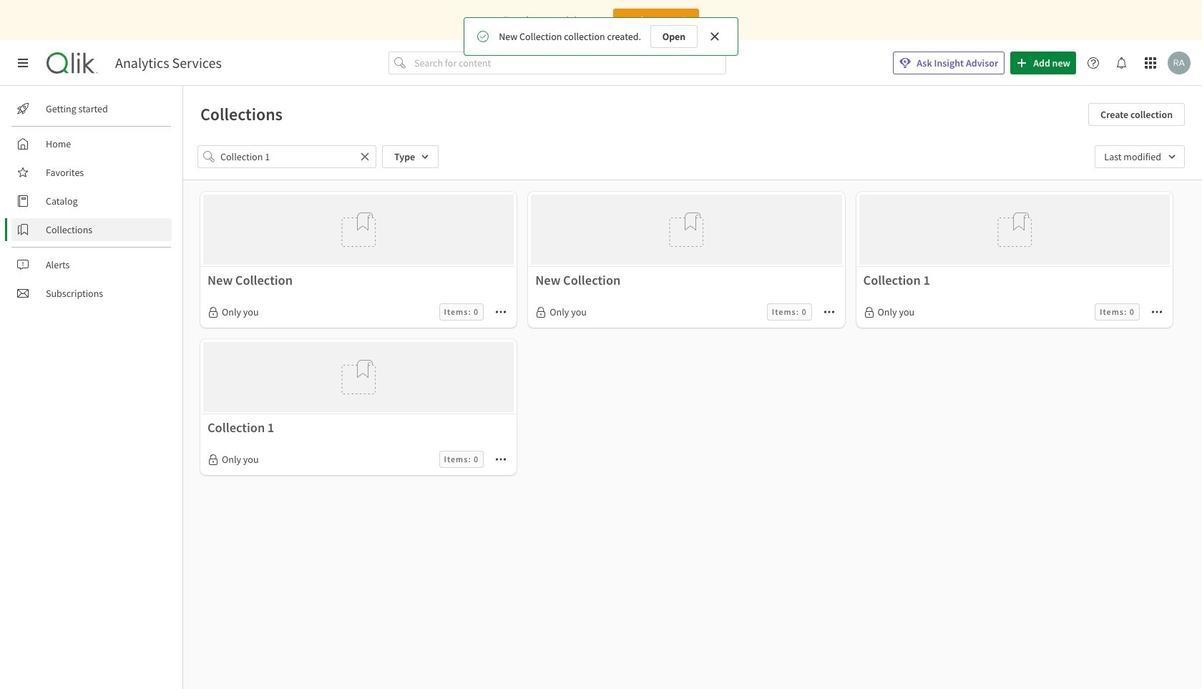 Task type: locate. For each thing, give the bounding box(es) containing it.
None field
[[1095, 145, 1185, 168]]

navigation pane element
[[0, 92, 182, 311]]

more actions image
[[1151, 306, 1163, 318], [495, 454, 507, 465]]

alert
[[464, 17, 738, 56]]

1 vertical spatial more actions image
[[495, 454, 507, 465]]

1 horizontal spatial more actions image
[[1151, 306, 1163, 318]]

0 horizontal spatial more actions image
[[495, 454, 507, 465]]

0 vertical spatial more actions image
[[1151, 306, 1163, 318]]

Search for content text field
[[411, 52, 726, 74]]



Task type: describe. For each thing, give the bounding box(es) containing it.
clear search image
[[359, 151, 371, 162]]

close sidebar menu image
[[17, 57, 29, 69]]

none field inside filters region
[[1095, 145, 1185, 168]]

more actions image
[[495, 306, 507, 318]]

ruby anderson image
[[1168, 52, 1191, 74]]

Search for collections text field
[[220, 145, 353, 168]]

filters region
[[183, 134, 1202, 180]]

analytics services element
[[115, 54, 222, 72]]



Task type: vqa. For each thing, say whether or not it's contained in the screenshot.
NAVIGATION PANE element
yes



